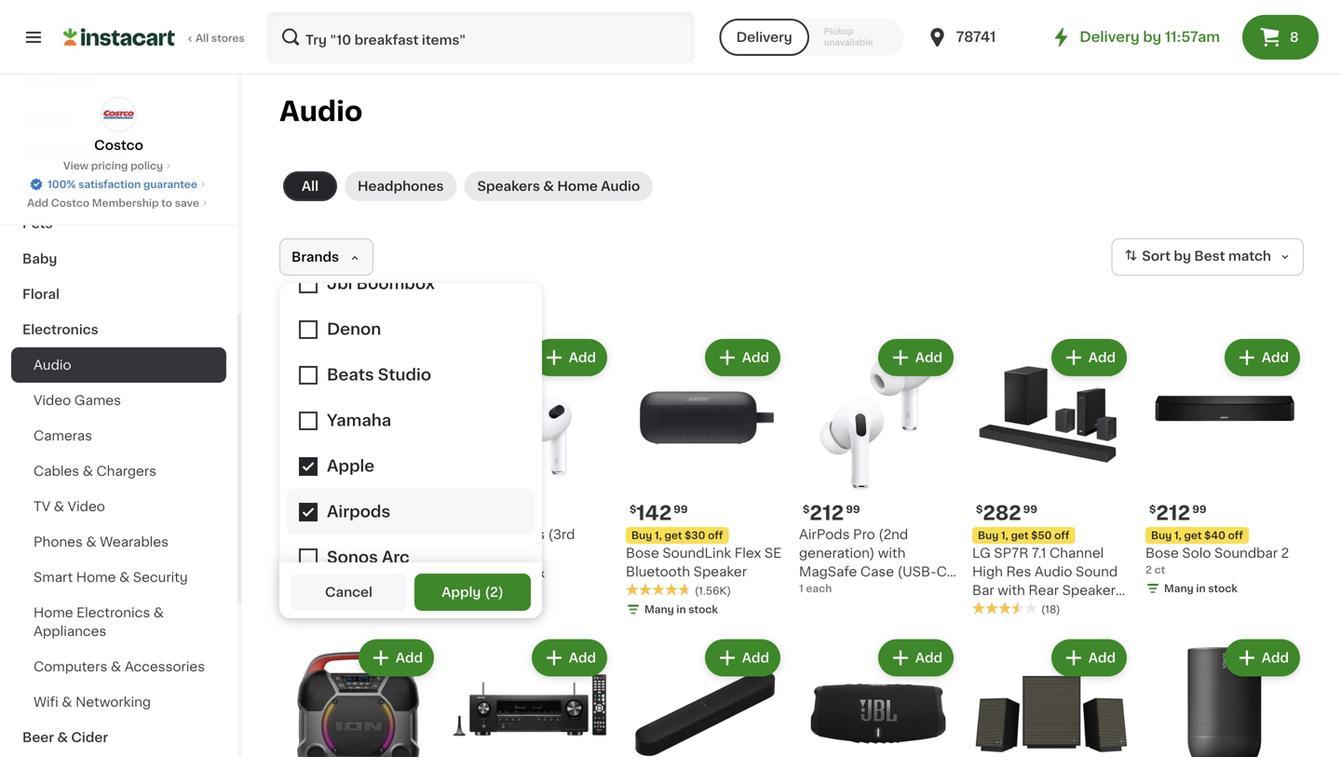 Task type: vqa. For each thing, say whether or not it's contained in the screenshot.
$ 16 16 to the top
no



Task type: locate. For each thing, give the bounding box(es) containing it.
best for best match
[[1194, 250, 1225, 263]]

best for best seller
[[458, 484, 478, 492]]

bose inside bose soundlink flex se bluetooth speaker
[[626, 547, 659, 560]]

all for all stores
[[196, 33, 209, 43]]

78741 button
[[926, 11, 1038, 63]]

100%
[[48, 179, 76, 190]]

0 vertical spatial electronics
[[22, 323, 98, 336]]

home right speakers
[[557, 180, 598, 193]]

sound down channel
[[1076, 565, 1118, 578]]

2 right apply
[[490, 586, 498, 599]]

video
[[34, 394, 71, 407], [68, 500, 105, 513]]

100% satisfaction guarantee button
[[29, 173, 209, 192]]

99 inside $ 142 99
[[674, 504, 688, 515]]

costco up view pricing policy link
[[94, 139, 143, 152]]

4 $ from the left
[[976, 504, 983, 515]]

in down bluetooth
[[676, 604, 686, 615]]

by left 11:57am
[[1143, 30, 1161, 44]]

audio link
[[11, 347, 226, 383]]

0 horizontal spatial bar
[[325, 565, 347, 578]]

99 for lg sp7r 7.1 channel high res audio sound bar with rear speaker kit
[[1023, 504, 1037, 515]]

& up view
[[60, 146, 71, 159]]

1 down subwoofer
[[279, 602, 284, 612]]

& up networking
[[111, 660, 121, 673]]

1 horizontal spatial all
[[302, 180, 319, 193]]

0 vertical spatial home
[[557, 180, 598, 193]]

stock down "(1.56k)" at the bottom of page
[[688, 604, 718, 615]]

1 $ from the left
[[283, 504, 290, 515]]

$ 212 99
[[803, 503, 860, 523], [1149, 503, 1206, 523]]

1 vertical spatial all
[[302, 180, 319, 193]]

2 off from the left
[[708, 530, 723, 541]]

bar inside lg sp7r 7.1 channel high res audio sound bar with rear speaker kit
[[972, 584, 994, 597]]

None search field
[[266, 11, 695, 63]]

1 horizontal spatial many
[[644, 604, 674, 615]]

2 horizontal spatial many
[[1164, 583, 1194, 594]]

with down (2nd
[[878, 547, 906, 560]]

1 horizontal spatial $ 212 99
[[1149, 503, 1206, 523]]

speakers
[[477, 180, 540, 193]]

res
[[1006, 565, 1031, 578]]

pets link
[[11, 206, 226, 241]]

brands button
[[279, 238, 373, 276]]

electronics down smart home & security
[[77, 606, 150, 619]]

2 sound from the left
[[1076, 565, 1118, 578]]

99 inside $ 162 99
[[326, 504, 340, 515]]

get down $ 162 99
[[318, 530, 336, 541]]

1 horizontal spatial bar
[[972, 584, 994, 597]]

0 horizontal spatial costco
[[51, 198, 89, 208]]

many in stock for 142
[[644, 604, 718, 615]]

sort by
[[1142, 250, 1191, 263]]

1 vertical spatial each
[[286, 602, 312, 612]]

with up included
[[799, 584, 827, 597]]

7.1
[[1032, 547, 1046, 560]]

1 horizontal spatial costco
[[94, 139, 143, 152]]

many in stock for 212
[[1164, 583, 1238, 594]]

1 down magsafe
[[799, 583, 803, 594]]

tv & video
[[34, 500, 105, 513]]

1 horizontal spatial sound
[[1076, 565, 1118, 578]]

1, up the yamaha
[[308, 530, 316, 541]]

&
[[60, 146, 71, 159], [543, 180, 554, 193], [74, 182, 85, 195], [83, 465, 93, 478], [54, 500, 64, 513], [86, 535, 97, 549], [119, 571, 130, 584], [153, 606, 164, 619], [111, 660, 121, 673], [62, 696, 72, 709], [57, 731, 68, 744]]

video inside video games link
[[34, 394, 71, 407]]

1 vertical spatial electronics
[[77, 606, 150, 619]]

0 horizontal spatial speaker
[[693, 565, 747, 578]]

$ inside $ 282 99
[[976, 504, 983, 515]]

& down phones & wearables link
[[119, 571, 130, 584]]

buy 1, get $50 off up sp7r
[[978, 530, 1069, 541]]

0 vertical spatial 1
[[799, 583, 803, 594]]

Search field
[[268, 13, 693, 61]]

policy
[[130, 161, 163, 171]]

0 horizontal spatial many in stock
[[471, 569, 545, 579]]

1 vertical spatial 2
[[1145, 565, 1152, 575]]

0 horizontal spatial home
[[34, 606, 73, 619]]

& right phones
[[86, 535, 97, 549]]

1 horizontal spatial speaker
[[1062, 584, 1116, 597]]

3 1, from the left
[[1001, 530, 1008, 541]]

with inside lg sp7r 7.1 channel high res audio sound bar with rear speaker kit
[[998, 584, 1025, 597]]

in for 212
[[1196, 583, 1206, 594]]

212 up buy 1, get $40 off
[[1156, 503, 1190, 523]]

with for with
[[799, 584, 827, 597]]

0 horizontal spatial 212
[[810, 503, 844, 523]]

many down bluetooth
[[644, 604, 674, 615]]

all up brands
[[302, 180, 319, 193]]

beer & cider
[[22, 731, 108, 744]]

each down subwoofer
[[286, 602, 312, 612]]

4 get from the left
[[1184, 530, 1202, 541]]

off right $30
[[708, 530, 723, 541]]

in up )
[[503, 569, 513, 579]]

1 horizontal spatial by
[[1174, 250, 1191, 263]]

computers
[[34, 660, 107, 673]]

solo
[[1182, 547, 1211, 560]]

4 buy from the left
[[1151, 530, 1172, 541]]

5 $ from the left
[[1149, 504, 1156, 515]]

speaker down channel
[[1062, 584, 1116, 597]]

1 vertical spatial stock
[[1208, 583, 1238, 594]]

2 vertical spatial many
[[644, 604, 674, 615]]

many in stock down bose solo soundbar 2 2 ct in the bottom of the page
[[1164, 583, 1238, 594]]

& for networking
[[62, 696, 72, 709]]

0 horizontal spatial each
[[286, 602, 312, 612]]

& down view
[[74, 182, 85, 195]]

bose inside bose solo soundbar 2 2 ct
[[1145, 547, 1179, 560]]

buy 1, get $50 off
[[285, 530, 377, 541], [978, 530, 1069, 541]]

& down security at the left of the page
[[153, 606, 164, 619]]

many inside "product" group
[[644, 604, 674, 615]]

1 99 from the left
[[326, 504, 340, 515]]

2 horizontal spatial in
[[1196, 583, 1206, 594]]

bakery link
[[11, 100, 226, 135]]

computers & accessories link
[[11, 649, 226, 684]]

costco logo image
[[101, 97, 136, 132]]

all left stores
[[196, 33, 209, 43]]

1 vertical spatial bar
[[972, 584, 994, 597]]

meat
[[22, 146, 57, 159]]

security
[[133, 571, 188, 584]]

in inside "product" group
[[676, 604, 686, 615]]

3 $ from the left
[[803, 504, 810, 515]]

best seller
[[458, 484, 505, 492]]

3 buy from the left
[[978, 530, 999, 541]]

0 horizontal spatial delivery
[[736, 31, 792, 44]]

with
[[878, 547, 906, 560], [799, 584, 827, 597], [998, 584, 1025, 597]]

$50 up 7.1
[[1031, 530, 1052, 541]]

0 vertical spatial stock
[[515, 569, 545, 579]]

many in stock
[[471, 569, 545, 579], [1164, 583, 1238, 594], [644, 604, 718, 615]]

many in stock up )
[[471, 569, 545, 579]]

$ inside $ 142 99
[[630, 504, 636, 515]]

0 horizontal spatial best
[[458, 484, 478, 492]]

4 1, from the left
[[1174, 530, 1182, 541]]

0 vertical spatial all
[[196, 33, 209, 43]]

with down res
[[998, 584, 1025, 597]]

bose up bluetooth
[[626, 547, 659, 560]]

2 horizontal spatial stock
[[1208, 583, 1238, 594]]

1, down $ 142 99
[[655, 530, 662, 541]]

each down magsafe
[[806, 583, 832, 594]]

& for video
[[54, 500, 64, 513]]

product group
[[279, 335, 438, 615], [453, 335, 611, 585], [626, 335, 784, 621], [799, 335, 957, 616], [972, 335, 1131, 617], [1145, 335, 1304, 600], [279, 636, 438, 757], [453, 636, 611, 757], [626, 636, 784, 757], [799, 636, 957, 757], [972, 636, 1131, 757], [1145, 636, 1304, 757]]

all link
[[283, 171, 337, 201]]

chargers
[[96, 465, 156, 478]]

1 vertical spatial many
[[1164, 583, 1194, 594]]

1 vertical spatial speaker
[[1062, 584, 1116, 597]]

0 horizontal spatial sound
[[279, 565, 321, 578]]

$30
[[685, 530, 705, 541]]

off up the soundbar on the right bottom of the page
[[1228, 530, 1243, 541]]

99 inside $ 282 99
[[1023, 504, 1037, 515]]

4 off from the left
[[1228, 530, 1243, 541]]

membership
[[92, 198, 159, 208]]

best left match
[[1194, 250, 1225, 263]]

bose for bose solo soundbar 2 2 ct
[[1145, 547, 1179, 560]]

& right 'tv'
[[54, 500, 64, 513]]

delivery for delivery
[[736, 31, 792, 44]]

by right sort
[[1174, 250, 1191, 263]]

1 horizontal spatial many in stock
[[644, 604, 718, 615]]

video inside "tv & video" link
[[68, 500, 105, 513]]

0 vertical spatial bar
[[325, 565, 347, 578]]

& right beer
[[57, 731, 68, 744]]

1 horizontal spatial bose
[[1145, 547, 1179, 560]]

audio
[[279, 98, 363, 125], [601, 180, 640, 193], [34, 359, 71, 372], [1035, 565, 1072, 578]]

games
[[74, 394, 121, 407]]

1 each
[[799, 583, 832, 594]]

2 vertical spatial in
[[676, 604, 686, 615]]

accessories
[[125, 660, 205, 673]]

1 vertical spatial many in stock
[[1164, 583, 1238, 594]]

1 vertical spatial video
[[68, 500, 105, 513]]

buy down 142
[[631, 530, 652, 541]]

get left $30
[[664, 530, 682, 541]]

save
[[175, 198, 199, 208]]

0 vertical spatial costco
[[94, 139, 143, 152]]

1 vertical spatial by
[[1174, 250, 1191, 263]]

kit
[[972, 603, 990, 616]]

0 horizontal spatial all
[[196, 33, 209, 43]]

2 right the soundbar on the right bottom of the page
[[1281, 547, 1289, 560]]

2 horizontal spatial home
[[557, 180, 598, 193]]

product group containing 142
[[626, 335, 784, 621]]

1
[[799, 583, 803, 594], [279, 602, 284, 612]]

& inside home electronics & appliances
[[153, 606, 164, 619]]

many up (
[[471, 569, 501, 579]]

3 get from the left
[[1011, 530, 1029, 541]]

ct
[[1154, 565, 1165, 575]]

1 horizontal spatial stock
[[688, 604, 718, 615]]

0 vertical spatial best
[[1194, 250, 1225, 263]]

get up solo
[[1184, 530, 1202, 541]]

$ inside $ 162 99
[[283, 504, 290, 515]]

electronics down floral
[[22, 323, 98, 336]]

1 vertical spatial best
[[458, 484, 478, 492]]

$50 up ats-
[[338, 530, 359, 541]]

2 $ 212 99 from the left
[[1149, 503, 1206, 523]]

networking
[[76, 696, 151, 709]]

home electronics & appliances link
[[11, 595, 226, 649]]

1 vertical spatial home
[[76, 571, 116, 584]]

$ up lg
[[976, 504, 983, 515]]

4 99 from the left
[[1023, 504, 1037, 515]]

get up sp7r
[[1011, 530, 1029, 541]]

bluetooth
[[626, 565, 690, 578]]

get for 282
[[1011, 530, 1029, 541]]

$ up airpods
[[803, 504, 810, 515]]

speakers & home audio link
[[464, 171, 653, 201]]

sort
[[1142, 250, 1171, 263]]

142
[[636, 503, 672, 523]]

in down bose solo soundbar 2 2 ct in the bottom of the page
[[1196, 583, 1206, 594]]

0 horizontal spatial many
[[471, 569, 501, 579]]

2 $ from the left
[[630, 504, 636, 515]]

2 vertical spatial many in stock
[[644, 604, 718, 615]]

off up channel
[[1054, 530, 1069, 541]]

2 vertical spatial stock
[[688, 604, 718, 615]]

costco
[[94, 139, 143, 152], [51, 198, 89, 208]]

$ for bose soundlink flex se bluetooth speaker
[[630, 504, 636, 515]]

1 1, from the left
[[308, 530, 316, 541]]

★★★★★
[[626, 583, 691, 596], [626, 583, 691, 596], [972, 602, 1037, 615], [972, 602, 1037, 615]]

99 right "282"
[[1023, 504, 1037, 515]]

1 horizontal spatial 212
[[1156, 503, 1190, 523]]

1 horizontal spatial buy 1, get $50 off
[[978, 530, 1069, 541]]

stock for 212
[[1208, 583, 1238, 594]]

buy up the ct
[[1151, 530, 1172, 541]]

0 horizontal spatial bose
[[626, 547, 659, 560]]

by for sort
[[1174, 250, 1191, 263]]

1 horizontal spatial delivery
[[1080, 30, 1140, 44]]

best inside field
[[1194, 250, 1225, 263]]

162
[[290, 503, 324, 523]]

99 up buy 1, get $40 off
[[1192, 504, 1206, 515]]

$ for bose solo soundbar 2
[[1149, 504, 1156, 515]]

beer & cider link
[[11, 720, 226, 755]]

99 right 162
[[326, 504, 340, 515]]

2 get from the left
[[664, 530, 682, 541]]

speaker
[[693, 565, 747, 578], [1062, 584, 1116, 597]]

best left seller
[[458, 484, 478, 492]]

home inside home electronics & appliances
[[34, 606, 73, 619]]

smart home & security
[[34, 571, 188, 584]]

home up appliances
[[34, 606, 73, 619]]

view
[[63, 161, 89, 171]]

speaker inside lg sp7r 7.1 channel high res audio sound bar with rear speaker kit
[[1062, 584, 1116, 597]]

service type group
[[720, 19, 904, 56]]

off up 1090
[[361, 530, 377, 541]]

0 vertical spatial by
[[1143, 30, 1161, 44]]

& right cables
[[83, 465, 93, 478]]

$ up buy 1, get $30 off
[[630, 504, 636, 515]]

airpods pro (2nd generation) with magsafe case (usb-c) with applecare+ included
[[799, 528, 952, 616]]

$ up buy 1, get $40 off
[[1149, 504, 1156, 515]]

1 bose from the left
[[626, 547, 659, 560]]

bose solo soundbar 2 2 ct
[[1145, 547, 1289, 575]]

212
[[810, 503, 844, 523], [1156, 503, 1190, 523]]

0 horizontal spatial by
[[1143, 30, 1161, 44]]

2 buy from the left
[[631, 530, 652, 541]]

0 horizontal spatial $ 212 99
[[803, 503, 860, 523]]

buy up the yamaha
[[285, 530, 306, 541]]

0 horizontal spatial in
[[503, 569, 513, 579]]

buy up lg
[[978, 530, 999, 541]]

sound down the yamaha
[[279, 565, 321, 578]]

buy
[[285, 530, 306, 541], [631, 530, 652, 541], [978, 530, 999, 541], [1151, 530, 1172, 541]]

0 horizontal spatial 1
[[279, 602, 284, 612]]

stock down bose solo soundbar 2 2 ct in the bottom of the page
[[1208, 583, 1238, 594]]

1, left $40
[[1174, 530, 1182, 541]]

delivery by 11:57am
[[1080, 30, 1220, 44]]

2 horizontal spatial with
[[998, 584, 1025, 597]]

99 up buy 1, get $30 off
[[674, 504, 688, 515]]

best match
[[1194, 250, 1271, 263]]

0 horizontal spatial buy 1, get $50 off
[[285, 530, 377, 541]]

99 for bose solo soundbar 2
[[1192, 504, 1206, 515]]

apple
[[453, 528, 491, 541]]

2 left the ct
[[1145, 565, 1152, 575]]

add button
[[533, 341, 605, 374], [707, 341, 779, 374], [880, 341, 952, 374], [1053, 341, 1125, 374], [1226, 341, 1298, 374], [360, 641, 432, 675], [533, 641, 605, 675], [707, 641, 779, 675], [880, 641, 952, 675], [1053, 641, 1125, 675], [1226, 641, 1298, 675]]

bar down ats-
[[325, 565, 347, 578]]

1 sound from the left
[[279, 565, 321, 578]]

& right speakers
[[543, 180, 554, 193]]

99 up pro
[[846, 504, 860, 515]]

many in stock down "(1.56k)" at the bottom of page
[[644, 604, 718, 615]]

0 vertical spatial speaker
[[693, 565, 747, 578]]

& for accessories
[[111, 660, 121, 673]]

soundbar
[[1214, 547, 1278, 560]]

0 vertical spatial many in stock
[[471, 569, 545, 579]]

5 99 from the left
[[1192, 504, 1206, 515]]

video up cameras
[[34, 394, 71, 407]]

1 horizontal spatial best
[[1194, 250, 1225, 263]]

bar up kit
[[972, 584, 994, 597]]

$ 212 99 up buy 1, get $40 off
[[1149, 503, 1206, 523]]

1 vertical spatial in
[[1196, 583, 1206, 594]]

many down the ct
[[1164, 583, 1194, 594]]

1 horizontal spatial 2
[[1145, 565, 1152, 575]]

speaker inside bose soundlink flex se bluetooth speaker
[[693, 565, 747, 578]]

2 horizontal spatial many in stock
[[1164, 583, 1238, 594]]

99 for yamaha ats-1090 sound bar with built in subwoofer
[[326, 504, 340, 515]]

0 vertical spatial 2
[[1281, 547, 1289, 560]]

2 bose from the left
[[1145, 547, 1179, 560]]

& inside "link"
[[111, 660, 121, 673]]

delivery inside button
[[736, 31, 792, 44]]

video games
[[34, 394, 121, 407]]

0 horizontal spatial with
[[799, 584, 827, 597]]

& right wifi
[[62, 696, 72, 709]]

off for 142
[[708, 530, 723, 541]]

1 horizontal spatial $50
[[1031, 530, 1052, 541]]

2 horizontal spatial 2
[[1281, 547, 1289, 560]]

& for cider
[[57, 731, 68, 744]]

1 inside yamaha ats-1090 sound bar with built in subwoofer 1 each
[[279, 602, 284, 612]]

$50
[[338, 530, 359, 541], [1031, 530, 1052, 541]]

by
[[1143, 30, 1161, 44], [1174, 250, 1191, 263]]

buy 1, get $50 off up ats-
[[285, 530, 377, 541]]

1 horizontal spatial each
[[806, 583, 832, 594]]

off for 282
[[1054, 530, 1069, 541]]

1 off from the left
[[361, 530, 377, 541]]

bar inside yamaha ats-1090 sound bar with built in subwoofer 1 each
[[325, 565, 347, 578]]

1 vertical spatial 1
[[279, 602, 284, 612]]

1 horizontal spatial in
[[676, 604, 686, 615]]

2 1, from the left
[[655, 530, 662, 541]]

cider
[[71, 731, 108, 744]]

applecare+
[[830, 584, 907, 597]]

by for delivery
[[1143, 30, 1161, 44]]

to
[[161, 198, 172, 208]]

0 vertical spatial in
[[503, 569, 513, 579]]

lg sp7r 7.1 channel high res audio sound bar with rear speaker kit
[[972, 547, 1118, 616]]

electronics
[[22, 323, 98, 336], [77, 606, 150, 619]]

buy for 212
[[1151, 530, 1172, 541]]

0 horizontal spatial 2
[[490, 586, 498, 599]]

212 up airpods
[[810, 503, 844, 523]]

by inside field
[[1174, 250, 1191, 263]]

$ up the yamaha
[[283, 504, 290, 515]]

2 buy 1, get $50 off from the left
[[978, 530, 1069, 541]]

stock for 142
[[688, 604, 718, 615]]

costco down snacks & candy
[[51, 198, 89, 208]]

stock down apple airpods (3rd generation)
[[515, 569, 545, 579]]

video down cables & chargers
[[68, 500, 105, 513]]

subwoofer
[[279, 584, 350, 597]]

0 horizontal spatial stock
[[515, 569, 545, 579]]

$ 212 99 up airpods
[[803, 503, 860, 523]]

1, up sp7r
[[1001, 530, 1008, 541]]

get for 142
[[664, 530, 682, 541]]

0 vertical spatial video
[[34, 394, 71, 407]]

cables & chargers
[[34, 465, 156, 478]]

3 off from the left
[[1054, 530, 1069, 541]]

bose up the ct
[[1145, 547, 1179, 560]]

0 horizontal spatial $50
[[338, 530, 359, 541]]

speaker up "(1.56k)" at the bottom of page
[[693, 565, 747, 578]]

2 99 from the left
[[674, 504, 688, 515]]

electronics link
[[11, 312, 226, 347]]

2 vertical spatial home
[[34, 606, 73, 619]]

home down phones & wearables
[[76, 571, 116, 584]]

1 212 from the left
[[810, 503, 844, 523]]



Task type: describe. For each thing, give the bounding box(es) containing it.
sp7r
[[994, 547, 1029, 560]]

1 buy 1, get $50 off from the left
[[285, 530, 377, 541]]

view pricing policy link
[[63, 158, 174, 173]]

cables
[[34, 465, 79, 478]]

get for 212
[[1184, 530, 1202, 541]]

2 vertical spatial 2
[[490, 586, 498, 599]]

view pricing policy
[[63, 161, 163, 171]]

$40
[[1204, 530, 1225, 541]]

seafood
[[74, 146, 130, 159]]

delivery button
[[720, 19, 809, 56]]

99 for bose soundlink flex se bluetooth speaker
[[674, 504, 688, 515]]

household
[[22, 75, 96, 88]]

brands
[[291, 251, 339, 264]]

smart
[[34, 571, 73, 584]]

wifi & networking link
[[11, 684, 226, 720]]

& for seafood
[[60, 146, 71, 159]]

1 get from the left
[[318, 530, 336, 541]]

off for 212
[[1228, 530, 1243, 541]]

wifi
[[34, 696, 58, 709]]

tv & video link
[[11, 489, 226, 524]]

with
[[350, 565, 380, 578]]

airpods
[[494, 528, 545, 541]]

(
[[485, 586, 490, 599]]

2 212 from the left
[[1156, 503, 1190, 523]]

buy 1, get $40 off
[[1151, 530, 1243, 541]]

buy 1, get $30 off
[[631, 530, 723, 541]]

soundlink
[[662, 547, 731, 560]]

phones & wearables
[[34, 535, 169, 549]]

(1.56k)
[[695, 586, 731, 596]]

meat & seafood
[[22, 146, 130, 159]]

(3rd
[[548, 528, 575, 541]]

phones
[[34, 535, 83, 549]]

1 horizontal spatial with
[[878, 547, 906, 560]]

wearables
[[100, 535, 169, 549]]

3 99 from the left
[[846, 504, 860, 515]]

included
[[799, 603, 856, 616]]

many for 212
[[1164, 583, 1194, 594]]

pets
[[22, 217, 53, 230]]

tv
[[34, 500, 50, 513]]

with for high
[[998, 584, 1025, 597]]

in for 142
[[676, 604, 686, 615]]

sound inside yamaha ats-1090 sound bar with built in subwoofer 1 each
[[279, 565, 321, 578]]

speakers & home audio
[[477, 180, 640, 193]]

bose for bose soundlink flex se bluetooth speaker
[[626, 547, 659, 560]]

11:57am
[[1165, 30, 1220, 44]]

video games link
[[11, 383, 226, 418]]

$ 142 99
[[630, 503, 688, 523]]

magsafe
[[799, 565, 857, 578]]

2 $50 from the left
[[1031, 530, 1052, 541]]

buy for 142
[[631, 530, 652, 541]]

yamaha
[[279, 547, 331, 560]]

headphones
[[358, 180, 444, 193]]

product group containing 282
[[972, 335, 1131, 617]]

1, for 142
[[655, 530, 662, 541]]

1 buy from the left
[[285, 530, 306, 541]]

$152.99 element
[[453, 501, 611, 525]]

guarantee
[[143, 179, 197, 190]]

apply
[[442, 586, 481, 599]]

pricing
[[91, 161, 128, 171]]

wifi & networking
[[34, 696, 151, 709]]

all stores link
[[63, 11, 246, 63]]

match
[[1228, 250, 1271, 263]]

se
[[764, 547, 782, 560]]

each inside yamaha ats-1090 sound bar with built in subwoofer 1 each
[[286, 602, 312, 612]]

1090
[[361, 547, 394, 560]]

floral link
[[11, 277, 226, 312]]

cables & chargers link
[[11, 454, 226, 489]]

apple airpods (3rd generation)
[[453, 528, 575, 560]]

1 $ 212 99 from the left
[[803, 503, 860, 523]]

lg
[[972, 547, 991, 560]]

0 vertical spatial each
[[806, 583, 832, 594]]

& for chargers
[[83, 465, 93, 478]]

channel
[[1050, 547, 1104, 560]]

$ for yamaha ats-1090 sound bar with built in subwoofer
[[283, 504, 290, 515]]

bose soundlink flex se bluetooth speaker
[[626, 547, 782, 578]]

(18)
[[1041, 604, 1060, 615]]

add costco membership to save
[[27, 198, 199, 208]]

sound inside lg sp7r 7.1 channel high res audio sound bar with rear speaker kit
[[1076, 565, 1118, 578]]

cameras link
[[11, 418, 226, 454]]

1 horizontal spatial 1
[[799, 583, 803, 594]]

many for 142
[[644, 604, 674, 615]]

(usb-
[[897, 565, 937, 578]]

all for all
[[302, 180, 319, 193]]

1 horizontal spatial home
[[76, 571, 116, 584]]

yamaha ats-1090 sound bar with built in subwoofer 1 each
[[279, 547, 428, 612]]

1 $50 from the left
[[338, 530, 359, 541]]

product group containing 162
[[279, 335, 438, 615]]

audio inside lg sp7r 7.1 channel high res audio sound bar with rear speaker kit
[[1035, 565, 1072, 578]]

household link
[[11, 64, 226, 100]]

electronics inside home electronics & appliances
[[77, 606, 150, 619]]

1, for 212
[[1174, 530, 1182, 541]]

282
[[983, 503, 1021, 523]]

beer
[[22, 731, 54, 744]]

home electronics & appliances
[[34, 606, 164, 638]]

1 vertical spatial costco
[[51, 198, 89, 208]]

smart home & security link
[[11, 560, 226, 595]]

& for wearables
[[86, 535, 97, 549]]

candy
[[88, 182, 133, 195]]

phones & wearables link
[[11, 524, 226, 560]]

buy for 282
[[978, 530, 999, 541]]

0 vertical spatial many
[[471, 569, 501, 579]]

& for candy
[[74, 182, 85, 195]]

delivery by 11:57am link
[[1050, 26, 1220, 48]]

delivery for delivery by 11:57am
[[1080, 30, 1140, 44]]

snacks
[[22, 182, 71, 195]]

1, for 282
[[1001, 530, 1008, 541]]

(2nd
[[878, 528, 908, 541]]

all stores
[[196, 33, 245, 43]]

cancel button
[[291, 574, 407, 611]]

generation)
[[799, 547, 875, 560]]

& for home
[[543, 180, 554, 193]]

stores
[[211, 33, 245, 43]]

8
[[1290, 31, 1299, 44]]

instacart logo image
[[63, 26, 175, 48]]

flex
[[735, 547, 761, 560]]

add costco membership to save link
[[27, 196, 210, 210]]

$ 282 99
[[976, 503, 1037, 523]]

Best match Sort by field
[[1111, 238, 1304, 276]]

$ for lg sp7r 7.1 channel high res audio sound bar with rear speaker kit
[[976, 504, 983, 515]]

)
[[498, 586, 504, 599]]

appliances
[[34, 625, 106, 638]]

8 button
[[1242, 15, 1319, 60]]

cameras
[[34, 429, 92, 442]]



